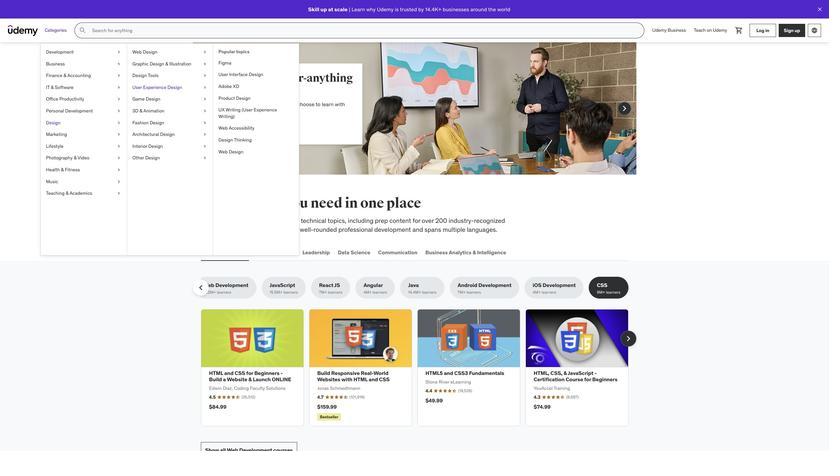 Task type: vqa. For each thing, say whether or not it's contained in the screenshot.
Get the app link at the bottom of the page
no



Task type: locate. For each thing, give the bounding box(es) containing it.
business left teach
[[668, 27, 686, 33]]

why right "see"
[[235, 101, 244, 108]]

xsmall image inside design link
[[116, 120, 121, 126]]

1 horizontal spatial user
[[218, 72, 228, 78]]

web design link inside user experience design element
[[213, 146, 299, 158]]

0 horizontal spatial beginners
[[254, 370, 279, 377]]

14.4k+
[[425, 6, 442, 13]]

- right launch
[[281, 370, 283, 377]]

0 vertical spatial a
[[250, 125, 253, 132]]

xsmall image for it & software
[[116, 84, 121, 91]]

0 horizontal spatial css
[[235, 370, 245, 377]]

spans
[[425, 226, 441, 234]]

tools
[[148, 73, 159, 78]]

1 horizontal spatial build
[[225, 71, 253, 85]]

it for it certifications
[[255, 249, 260, 256]]

user down figma in the top of the page
[[218, 72, 228, 78]]

in right log
[[765, 27, 769, 33]]

design down architectural design
[[148, 143, 163, 149]]

javascript inside html, css, & javascript - certification course for beginners
[[568, 370, 593, 377]]

build inside "build responsive real-world websites with html and css"
[[317, 370, 330, 377]]

1 vertical spatial skills
[[278, 217, 292, 225]]

1 horizontal spatial -
[[595, 370, 597, 377]]

rounded
[[313, 226, 337, 234]]

android
[[458, 282, 477, 289]]

3d
[[132, 108, 138, 114]]

1 vertical spatial web design link
[[213, 146, 299, 158]]

1 - from the left
[[281, 370, 283, 377]]

7m+
[[319, 290, 327, 295], [458, 290, 466, 295]]

2 vertical spatial business
[[425, 249, 448, 256]]

1 horizontal spatial beginners
[[592, 376, 617, 383]]

2 horizontal spatial for
[[584, 376, 591, 383]]

2 7m+ from the left
[[458, 290, 466, 295]]

0 horizontal spatial a
[[223, 376, 226, 383]]

in
[[765, 27, 769, 33], [345, 195, 358, 212]]

beginners right 'website'
[[254, 370, 279, 377]]

0 horizontal spatial for
[[246, 370, 253, 377]]

xsmall image inside the design tools link
[[202, 73, 208, 79]]

3 learners from the left
[[328, 290, 342, 295]]

javascript right css,
[[568, 370, 593, 377]]

1 horizontal spatial 7m+
[[458, 290, 466, 295]]

xsmall image inside 3d & animation link
[[202, 108, 208, 114]]

the up critical
[[223, 195, 244, 212]]

websites
[[317, 376, 340, 383]]

adobe xd link
[[213, 81, 299, 93]]

3d & animation link
[[127, 105, 213, 117]]

1 horizontal spatial 4m+
[[533, 290, 541, 295]]

finance & accounting
[[46, 73, 91, 78]]

interior design link
[[127, 141, 213, 152]]

design up graphic
[[143, 49, 157, 55]]

up right the sign
[[795, 27, 800, 33]]

previous image
[[199, 103, 210, 114]]

why inside build ready-for-anything teams see why leading organizations choose to learn with udemy business.
[[235, 101, 244, 108]]

1 7m+ from the left
[[319, 290, 327, 295]]

xsmall image for music
[[116, 179, 121, 185]]

1 horizontal spatial why
[[366, 6, 376, 13]]

office
[[46, 96, 58, 102]]

udemy inside build ready-for-anything teams see why leading organizations choose to learn with udemy business.
[[225, 108, 241, 115]]

7 learners from the left
[[542, 290, 556, 295]]

1 horizontal spatial the
[[488, 6, 496, 13]]

xsmall image inside lifestyle link
[[116, 143, 121, 150]]

xsmall image for office productivity
[[116, 96, 121, 103]]

design down animation
[[150, 120, 164, 126]]

figma
[[218, 60, 231, 66]]

0 horizontal spatial 4m+
[[364, 290, 372, 295]]

0 horizontal spatial it
[[46, 84, 50, 90]]

up for sign
[[795, 27, 800, 33]]

certification
[[534, 376, 565, 383]]

0 vertical spatial user
[[218, 72, 228, 78]]

-
[[281, 370, 283, 377], [595, 370, 597, 377]]

1 horizontal spatial javascript
[[568, 370, 593, 377]]

0 horizontal spatial build
[[209, 376, 222, 383]]

xsmall image for 3d & animation
[[202, 108, 208, 114]]

xsmall image inside marketing link
[[116, 131, 121, 138]]

xsmall image for web design
[[202, 49, 208, 55]]

web accessibility link
[[213, 123, 299, 134]]

1 vertical spatial it
[[255, 249, 260, 256]]

xsmall image inside interior design link
[[202, 143, 208, 150]]

experience down tools
[[143, 84, 166, 90]]

choose
[[297, 101, 314, 108]]

development up 12.2m+
[[215, 282, 248, 289]]

xsmall image for development
[[116, 49, 121, 55]]

music
[[46, 179, 58, 185]]

xsmall image inside fashion design "link"
[[202, 120, 208, 126]]

1 horizontal spatial it
[[255, 249, 260, 256]]

xsmall image
[[116, 49, 121, 55], [202, 61, 208, 67], [202, 73, 208, 79], [116, 96, 121, 103], [116, 120, 121, 126], [202, 120, 208, 126], [202, 131, 208, 138], [202, 143, 208, 150], [116, 155, 121, 161], [202, 155, 208, 161], [116, 179, 121, 185]]

1 vertical spatial why
[[235, 101, 244, 108]]

our
[[240, 226, 250, 234]]

1 vertical spatial javascript
[[568, 370, 593, 377]]

user experience design element
[[213, 44, 299, 255]]

web design up graphic
[[132, 49, 157, 55]]

beginners inside html, css, & javascript - certification course for beginners
[[592, 376, 617, 383]]

xsmall image
[[202, 49, 208, 55], [116, 61, 121, 67], [116, 73, 121, 79], [116, 84, 121, 91], [202, 84, 208, 91], [202, 96, 208, 103], [116, 108, 121, 114], [202, 108, 208, 114], [116, 131, 121, 138], [116, 143, 121, 150], [116, 167, 121, 173], [116, 190, 121, 197]]

why for |
[[366, 6, 376, 13]]

a inside html and css for beginners - build a website & launch online
[[223, 376, 226, 383]]

business inside button
[[425, 249, 448, 256]]

xsmall image inside other design link
[[202, 155, 208, 161]]

log in
[[756, 27, 769, 33]]

development down certifications, in the left of the page
[[214, 249, 247, 256]]

4m+ down angular
[[364, 290, 372, 295]]

business up finance
[[46, 61, 65, 67]]

game design
[[132, 96, 160, 102]]

xsmall image inside health & fitness link
[[116, 167, 121, 173]]

0 vertical spatial to
[[316, 101, 320, 108]]

interface
[[229, 72, 248, 78]]

react js 7m+ learners
[[319, 282, 342, 295]]

7m+ down android
[[458, 290, 466, 295]]

xsmall image inside game design link
[[202, 96, 208, 103]]

web down design thinking at the left
[[218, 149, 228, 155]]

submit search image
[[79, 26, 87, 34]]

0 vertical spatial in
[[765, 27, 769, 33]]

2 horizontal spatial css
[[597, 282, 607, 289]]

web design down design thinking at the left
[[218, 149, 243, 155]]

web down writing)
[[218, 125, 228, 131]]

with
[[335, 101, 345, 108], [341, 376, 352, 383]]

development inside the android development 7m+ learners
[[478, 282, 511, 289]]

1 horizontal spatial in
[[765, 27, 769, 33]]

data science
[[338, 249, 370, 256]]

xsmall image inside music link
[[116, 179, 121, 185]]

web design for "web design" link inside user experience design element
[[218, 149, 243, 155]]

it for it & software
[[46, 84, 50, 90]]

udemy inside "link"
[[713, 27, 727, 33]]

teach on udemy
[[694, 27, 727, 33]]

4m+ down ios
[[533, 290, 541, 295]]

and inside covering critical workplace skills to technical topics, including prep content for over 200 industry-recognized certifications, our catalog supports well-rounded professional development and spans multiple languages.
[[413, 226, 423, 234]]

animation
[[143, 108, 164, 114]]

0 horizontal spatial business
[[46, 61, 65, 67]]

it left certifications
[[255, 249, 260, 256]]

user for user interface design
[[218, 72, 228, 78]]

up left the at
[[320, 6, 327, 13]]

1 4m+ from the left
[[364, 290, 372, 295]]

build responsive real-world websites with html and css link
[[317, 370, 390, 383]]

user for user experience design
[[132, 84, 142, 90]]

css right real-
[[379, 376, 390, 383]]

0 horizontal spatial javascript
[[270, 282, 295, 289]]

build for websites
[[317, 370, 330, 377]]

scale
[[334, 6, 348, 13]]

for inside html and css for beginners - build a website & launch online
[[246, 370, 253, 377]]

7m+ inside the android development 7m+ learners
[[458, 290, 466, 295]]

xsmall image inside the it & software link
[[116, 84, 121, 91]]

development down office productivity link
[[65, 108, 93, 114]]

web design inside user experience design element
[[218, 149, 243, 155]]

html and css for beginners - build a website & launch online link
[[209, 370, 291, 383]]

user inside user experience design link
[[132, 84, 142, 90]]

experience down product design 'link'
[[254, 107, 277, 113]]

html5 and css3 fundamentals
[[425, 370, 504, 377]]

1 horizontal spatial html
[[353, 376, 368, 383]]

0 horizontal spatial web design
[[132, 49, 157, 55]]

user up game
[[132, 84, 142, 90]]

leading
[[246, 101, 263, 108]]

up inside "sign up" link
[[795, 27, 800, 33]]

css
[[597, 282, 607, 289], [235, 370, 245, 377], [379, 376, 390, 383]]

design down interior design
[[145, 155, 160, 161]]

1 learners from the left
[[217, 290, 231, 295]]

1 horizontal spatial up
[[795, 27, 800, 33]]

business.
[[243, 108, 265, 115]]

1 vertical spatial the
[[223, 195, 244, 212]]

illustration
[[169, 61, 191, 67]]

& up the design tools link
[[165, 61, 168, 67]]

7m+ down react
[[319, 290, 327, 295]]

skills up workplace
[[246, 195, 282, 212]]

with right learn
[[335, 101, 345, 108]]

teaching & academics
[[46, 190, 92, 196]]

xsmall image for architectural design
[[202, 131, 208, 138]]

the left world
[[488, 6, 496, 13]]

shopping cart with 0 items image
[[735, 26, 743, 34]]

design up (user
[[236, 95, 251, 101]]

teams
[[225, 84, 256, 98]]

science
[[351, 249, 370, 256]]

to
[[316, 101, 320, 108], [294, 217, 299, 225]]

0 vertical spatial up
[[320, 6, 327, 13]]

1 horizontal spatial experience
[[254, 107, 277, 113]]

to inside build ready-for-anything teams see why leading organizations choose to learn with udemy business.
[[316, 101, 320, 108]]

1 horizontal spatial to
[[316, 101, 320, 108]]

product
[[218, 95, 235, 101]]

1 horizontal spatial web design
[[218, 149, 243, 155]]

carousel element containing build ready-for-anything teams
[[193, 42, 636, 175]]

critical
[[227, 217, 246, 225]]

beginners
[[254, 370, 279, 377], [592, 376, 617, 383]]

1 horizontal spatial web design link
[[213, 146, 299, 158]]

0 horizontal spatial html
[[209, 370, 223, 377]]

development for web development 12.2m+ learners
[[215, 282, 248, 289]]

4 learners from the left
[[373, 290, 387, 295]]

why right learn
[[366, 6, 376, 13]]

a left demo
[[250, 125, 253, 132]]

accounting
[[67, 73, 91, 78]]

development inside web development 12.2m+ learners
[[215, 282, 248, 289]]

html
[[209, 370, 223, 377], [353, 376, 368, 383]]

0 horizontal spatial to
[[294, 217, 299, 225]]

to inside covering critical workplace skills to technical topics, including prep content for over 200 industry-recognized certifications, our catalog supports well-rounded professional development and spans multiple languages.
[[294, 217, 299, 225]]

0 vertical spatial carousel element
[[193, 42, 636, 175]]

beginners right course
[[592, 376, 617, 383]]

web down certifications, in the left of the page
[[202, 249, 213, 256]]

1 vertical spatial experience
[[254, 107, 277, 113]]

ux writing (user experience writing)
[[218, 107, 277, 119]]

lifestyle link
[[41, 141, 127, 152]]

xsmall image inside user experience design link
[[202, 84, 208, 91]]

design down "figma" link
[[249, 72, 263, 78]]

business link
[[41, 58, 127, 70]]

xsmall image inside the teaching & academics link
[[116, 190, 121, 197]]

one
[[360, 195, 384, 212]]

categories
[[45, 27, 67, 33]]

& right css,
[[564, 370, 567, 377]]

xsmall image for lifestyle
[[116, 143, 121, 150]]

next image
[[619, 103, 630, 114], [623, 333, 634, 344]]

css,
[[550, 370, 562, 377]]

html left world
[[353, 376, 368, 383]]

carousel element
[[193, 42, 636, 175], [201, 310, 636, 427]]

angular 4m+ learners
[[364, 282, 387, 295]]

15.5m+
[[270, 290, 282, 295]]

xsmall image inside the personal development link
[[116, 108, 121, 114]]

close image
[[816, 6, 823, 13]]

build responsive real-world websites with html and css
[[317, 370, 390, 383]]

business
[[668, 27, 686, 33], [46, 61, 65, 67], [425, 249, 448, 256]]

with inside "build responsive real-world websites with html and css"
[[341, 376, 352, 383]]

web inside button
[[202, 249, 213, 256]]

1 vertical spatial a
[[223, 376, 226, 383]]

0 horizontal spatial 7m+
[[319, 290, 327, 295]]

xsmall image inside photography & video link
[[116, 155, 121, 161]]

1 horizontal spatial for
[[413, 217, 420, 225]]

4m+ inside angular 4m+ learners
[[364, 290, 372, 295]]

development
[[46, 49, 74, 55], [65, 108, 93, 114], [214, 249, 247, 256], [215, 282, 248, 289], [478, 282, 511, 289], [543, 282, 576, 289]]

7m+ inside react js 7m+ learners
[[319, 290, 327, 295]]

2 learners from the left
[[283, 290, 298, 295]]

development right android
[[478, 282, 511, 289]]

xsmall image inside finance & accounting link
[[116, 73, 121, 79]]

5 learners from the left
[[422, 290, 436, 295]]

interior
[[132, 143, 147, 149]]

development for android development 7m+ learners
[[478, 282, 511, 289]]

8 learners from the left
[[606, 290, 620, 295]]

0 vertical spatial web design link
[[127, 46, 213, 58]]

it up office
[[46, 84, 50, 90]]

0 vertical spatial web design
[[132, 49, 157, 55]]

to left learn
[[316, 101, 320, 108]]

xsmall image for health & fitness
[[116, 167, 121, 173]]

development inside ios development 4m+ learners
[[543, 282, 576, 289]]

development right ios
[[543, 282, 576, 289]]

xsmall image for interior design
[[202, 143, 208, 150]]

&
[[165, 61, 168, 67], [63, 73, 66, 78], [51, 84, 54, 90], [139, 108, 142, 114], [74, 155, 77, 161], [61, 167, 64, 173], [66, 190, 69, 196], [473, 249, 476, 256], [564, 370, 567, 377], [248, 376, 252, 383]]

xsmall image inside graphic design & illustration link
[[202, 61, 208, 67]]

css up 9m+
[[597, 282, 607, 289]]

0 horizontal spatial user
[[132, 84, 142, 90]]

in up including
[[345, 195, 358, 212]]

for right course
[[584, 376, 591, 383]]

xsmall image inside development link
[[116, 49, 121, 55]]

1 vertical spatial in
[[345, 195, 358, 212]]

1 vertical spatial to
[[294, 217, 299, 225]]

1 vertical spatial business
[[46, 61, 65, 67]]

log
[[756, 27, 764, 33]]

0 vertical spatial experience
[[143, 84, 166, 90]]

1 vertical spatial carousel element
[[201, 310, 636, 427]]

2 horizontal spatial build
[[317, 370, 330, 377]]

& inside html and css for beginners - build a website & launch online
[[248, 376, 252, 383]]

0 horizontal spatial experience
[[143, 84, 166, 90]]

the
[[488, 6, 496, 13], [223, 195, 244, 212]]

leadership
[[302, 249, 330, 256]]

1 horizontal spatial a
[[250, 125, 253, 132]]

for left online
[[246, 370, 253, 377]]

3d & animation
[[132, 108, 164, 114]]

1 vertical spatial user
[[132, 84, 142, 90]]

2 4m+ from the left
[[533, 290, 541, 295]]

0 vertical spatial javascript
[[270, 282, 295, 289]]

you
[[284, 195, 308, 212]]

udemy business link
[[648, 23, 690, 38]]

topics
[[236, 49, 249, 55]]

lifestyle
[[46, 143, 64, 149]]

2 horizontal spatial business
[[668, 27, 686, 33]]

design tools
[[132, 73, 159, 78]]

web inside web development 12.2m+ learners
[[203, 282, 214, 289]]

health & fitness link
[[41, 164, 127, 176]]

1 vertical spatial up
[[795, 27, 800, 33]]

0 vertical spatial with
[[335, 101, 345, 108]]

learners inside react js 7m+ learners
[[328, 290, 342, 295]]

skills up supports
[[278, 217, 292, 225]]

web design link up graphic design & illustration
[[127, 46, 213, 58]]

design down fashion design "link"
[[160, 131, 175, 137]]

experience inside user experience design link
[[143, 84, 166, 90]]

2 - from the left
[[595, 370, 597, 377]]

and inside html and css for beginners - build a website & launch online
[[224, 370, 234, 377]]

1 horizontal spatial css
[[379, 376, 390, 383]]

1 vertical spatial with
[[341, 376, 352, 383]]

including
[[348, 217, 373, 225]]

& left launch
[[248, 376, 252, 383]]

css left launch
[[235, 370, 245, 377]]

for inside html, css, & javascript - certification course for beginners
[[584, 376, 591, 383]]

0 horizontal spatial -
[[281, 370, 283, 377]]

javascript up 15.5m+
[[270, 282, 295, 289]]

web design link down "thinking"
[[213, 146, 299, 158]]

0 vertical spatial it
[[46, 84, 50, 90]]

1 horizontal spatial business
[[425, 249, 448, 256]]

0 horizontal spatial up
[[320, 6, 327, 13]]

xsmall image for teaching & academics
[[116, 190, 121, 197]]

- right course
[[595, 370, 597, 377]]

0 horizontal spatial why
[[235, 101, 244, 108]]

see
[[225, 101, 234, 108]]

user interface design
[[218, 72, 263, 78]]

xsmall image inside architectural design link
[[202, 131, 208, 138]]

it inside button
[[255, 249, 260, 256]]

ios
[[533, 282, 542, 289]]

learners inside angular 4m+ learners
[[373, 290, 387, 295]]

xsmall image for marketing
[[116, 131, 121, 138]]

personal
[[46, 108, 64, 114]]

all the skills you need in one place
[[201, 195, 421, 212]]

& up office
[[51, 84, 54, 90]]

a left 'website'
[[223, 376, 226, 383]]

java
[[408, 282, 419, 289]]

for left over
[[413, 217, 420, 225]]

6 learners from the left
[[467, 290, 481, 295]]

build inside build ready-for-anything teams see why leading organizations choose to learn with udemy business.
[[225, 71, 253, 85]]

development inside button
[[214, 249, 247, 256]]

health
[[46, 167, 60, 173]]

xsmall image inside business link
[[116, 61, 121, 67]]

with right websites
[[341, 376, 352, 383]]

skills inside covering critical workplace skills to technical topics, including prep content for over 200 industry-recognized certifications, our catalog supports well-rounded professional development and spans multiple languages.
[[278, 217, 292, 225]]

business down spans at the right of the page
[[425, 249, 448, 256]]

0 vertical spatial why
[[366, 6, 376, 13]]

professional
[[338, 226, 373, 234]]

html inside html and css for beginners - build a website & launch online
[[209, 370, 223, 377]]

user inside user interface design link
[[218, 72, 228, 78]]

html left 'website'
[[209, 370, 223, 377]]

& right analytics
[[473, 249, 476, 256]]

html inside "build responsive real-world websites with html and css"
[[353, 376, 368, 383]]

xsmall image inside office productivity link
[[116, 96, 121, 103]]

music link
[[41, 176, 127, 188]]

html,
[[534, 370, 549, 377]]

to up supports
[[294, 217, 299, 225]]

4m+
[[364, 290, 372, 295], [533, 290, 541, 295]]

web up 12.2m+
[[203, 282, 214, 289]]

user
[[218, 72, 228, 78], [132, 84, 142, 90]]

1 vertical spatial web design
[[218, 149, 243, 155]]



Task type: describe. For each thing, give the bounding box(es) containing it.
udemy image
[[8, 25, 38, 36]]

figma link
[[213, 57, 299, 69]]

& right teaching
[[66, 190, 69, 196]]

with inside build ready-for-anything teams see why leading organizations choose to learn with udemy business.
[[335, 101, 345, 108]]

design up animation
[[146, 96, 160, 102]]

css inside the css 9m+ learners
[[597, 282, 607, 289]]

& inside button
[[473, 249, 476, 256]]

is
[[395, 6, 399, 13]]

xsmall image for finance & accounting
[[116, 73, 121, 79]]

architectural
[[132, 131, 159, 137]]

marketing link
[[41, 129, 127, 141]]

world
[[497, 6, 510, 13]]

it & software
[[46, 84, 73, 90]]

ux
[[218, 107, 225, 113]]

certifications
[[261, 249, 295, 256]]

css inside "build responsive real-world websites with html and css"
[[379, 376, 390, 383]]

carousel element containing html and css for beginners - build a website & launch online
[[201, 310, 636, 427]]

adobe xd
[[218, 83, 239, 89]]

learners inside ios development 4m+ learners
[[542, 290, 556, 295]]

experience inside ux writing (user experience writing)
[[254, 107, 277, 113]]

0 vertical spatial business
[[668, 27, 686, 33]]

graphic
[[132, 61, 149, 67]]

learners inside javascript 15.5m+ learners
[[283, 290, 298, 295]]

css 9m+ learners
[[597, 282, 620, 295]]

web inside "link"
[[218, 125, 228, 131]]

course
[[566, 376, 583, 383]]

14.4m+
[[408, 290, 421, 295]]

build ready-for-anything teams see why leading organizations choose to learn with udemy business.
[[225, 71, 353, 115]]

by
[[418, 6, 424, 13]]

12.2m+
[[203, 290, 216, 295]]

topics,
[[328, 217, 346, 225]]

personal development
[[46, 108, 93, 114]]

- inside html, css, & javascript - certification course for beginners
[[595, 370, 597, 377]]

design inside 'link'
[[236, 95, 251, 101]]

video
[[78, 155, 89, 161]]

architectural design link
[[127, 129, 213, 141]]

responsive
[[331, 370, 360, 377]]

xsmall image for fashion design
[[202, 120, 208, 126]]

covering
[[201, 217, 226, 225]]

sign up link
[[779, 24, 805, 37]]

previous image
[[195, 283, 206, 293]]

topic filters element
[[193, 277, 628, 299]]

xsmall image for graphic design & illustration
[[202, 61, 208, 67]]

react
[[319, 282, 333, 289]]

for inside covering critical workplace skills to technical topics, including prep content for over 200 industry-recognized certifications, our catalog supports well-rounded professional development and spans multiple languages.
[[413, 217, 420, 225]]

xd
[[233, 83, 239, 89]]

game design link
[[127, 93, 213, 105]]

it certifications button
[[254, 245, 296, 261]]

learners inside web development 12.2m+ learners
[[217, 290, 231, 295]]

interior design
[[132, 143, 163, 149]]

productivity
[[59, 96, 84, 102]]

choose a language image
[[811, 27, 818, 34]]

& right health
[[61, 167, 64, 173]]

design down the design tools link
[[167, 84, 182, 90]]

html, css, & javascript - certification course for beginners
[[534, 370, 617, 383]]

business for business analytics & intelligence
[[425, 249, 448, 256]]

(user
[[242, 107, 253, 113]]

0 vertical spatial next image
[[619, 103, 630, 114]]

xsmall image for photography & video
[[116, 155, 121, 161]]

0 horizontal spatial in
[[345, 195, 358, 212]]

design down web accessibility on the left
[[218, 137, 233, 143]]

0 horizontal spatial the
[[223, 195, 244, 212]]

development link
[[41, 46, 127, 58]]

teaching & academics link
[[41, 188, 127, 199]]

request a demo link
[[225, 121, 272, 137]]

& inside html, css, & javascript - certification course for beginners
[[564, 370, 567, 377]]

web development button
[[201, 245, 249, 261]]

design down design thinking at the left
[[229, 149, 243, 155]]

udemy business
[[652, 27, 686, 33]]

xsmall image for design
[[116, 120, 121, 126]]

why for teams
[[235, 101, 244, 108]]

catalog
[[251, 226, 272, 234]]

js
[[334, 282, 340, 289]]

learners inside java 14.4m+ learners
[[422, 290, 436, 295]]

business for business
[[46, 61, 65, 67]]

skill
[[308, 6, 319, 13]]

html and css for beginners - build a website & launch online
[[209, 370, 291, 383]]

web up graphic
[[132, 49, 142, 55]]

communication button
[[377, 245, 419, 261]]

real-
[[361, 370, 374, 377]]

demo
[[254, 125, 268, 132]]

development for personal development
[[65, 108, 93, 114]]

covering critical workplace skills to technical topics, including prep content for over 200 industry-recognized certifications, our catalog supports well-rounded professional development and spans multiple languages.
[[201, 217, 505, 234]]

0 vertical spatial skills
[[246, 195, 282, 212]]

build inside html and css for beginners - build a website & launch online
[[209, 376, 222, 383]]

7m+ for android development
[[458, 290, 466, 295]]

& right 3d
[[139, 108, 142, 114]]

and inside "build responsive real-world websites with html and css"
[[369, 376, 378, 383]]

development for ios development 4m+ learners
[[543, 282, 576, 289]]

writing
[[226, 107, 241, 113]]

1 vertical spatial next image
[[623, 333, 634, 344]]

html5 and css3 fundamentals link
[[425, 370, 504, 377]]

design up tools
[[150, 61, 164, 67]]

build for teams
[[225, 71, 253, 85]]

ux writing (user experience writing) link
[[213, 104, 299, 123]]

& right finance
[[63, 73, 66, 78]]

writing)
[[218, 113, 235, 119]]

design thinking
[[218, 137, 252, 143]]

fashion
[[132, 120, 149, 126]]

beginners inside html and css for beginners - build a website & launch online
[[254, 370, 279, 377]]

for-
[[288, 71, 307, 85]]

product design link
[[213, 93, 299, 104]]

businesses
[[443, 6, 469, 13]]

fashion design
[[132, 120, 164, 126]]

academics
[[70, 190, 92, 196]]

learners inside the android development 7m+ learners
[[467, 290, 481, 295]]

web development
[[202, 249, 247, 256]]

Search for anything text field
[[91, 25, 636, 36]]

world
[[374, 370, 388, 377]]

0 vertical spatial the
[[488, 6, 496, 13]]

xsmall image for user experience design
[[202, 84, 208, 91]]

4m+ inside ios development 4m+ learners
[[533, 290, 541, 295]]

recognized
[[474, 217, 505, 225]]

languages.
[[467, 226, 497, 234]]

xsmall image for other design
[[202, 155, 208, 161]]

html5
[[425, 370, 443, 377]]

- inside html and css for beginners - build a website & launch online
[[281, 370, 283, 377]]

personal development link
[[41, 105, 127, 117]]

learners inside the css 9m+ learners
[[606, 290, 620, 295]]

design down personal
[[46, 120, 61, 126]]

development down categories dropdown button
[[46, 49, 74, 55]]

up for skill
[[320, 6, 327, 13]]

teach on udemy link
[[690, 23, 731, 38]]

design down graphic
[[132, 73, 147, 78]]

design inside "link"
[[150, 120, 164, 126]]

javascript inside javascript 15.5m+ learners
[[270, 282, 295, 289]]

finance & accounting link
[[41, 70, 127, 82]]

health & fitness
[[46, 167, 80, 173]]

xsmall image for design tools
[[202, 73, 208, 79]]

web design for the leftmost "web design" link
[[132, 49, 157, 55]]

popular
[[218, 49, 235, 55]]

xsmall image for personal development
[[116, 108, 121, 114]]

java 14.4m+ learners
[[408, 282, 436, 295]]

on
[[707, 27, 712, 33]]

learn
[[352, 6, 365, 13]]

certifications,
[[201, 226, 239, 234]]

accessibility
[[229, 125, 255, 131]]

0 horizontal spatial web design link
[[127, 46, 213, 58]]

css inside html and css for beginners - build a website & launch online
[[235, 370, 245, 377]]

sign up
[[784, 27, 800, 33]]

leadership button
[[301, 245, 331, 261]]

photography & video link
[[41, 152, 127, 164]]

& left video
[[74, 155, 77, 161]]

xsmall image for business
[[116, 61, 121, 67]]

7m+ for react js
[[319, 290, 327, 295]]

javascript 15.5m+ learners
[[270, 282, 298, 295]]

xsmall image for game design
[[202, 96, 208, 103]]

development for web development
[[214, 249, 247, 256]]

in inside log in link
[[765, 27, 769, 33]]



